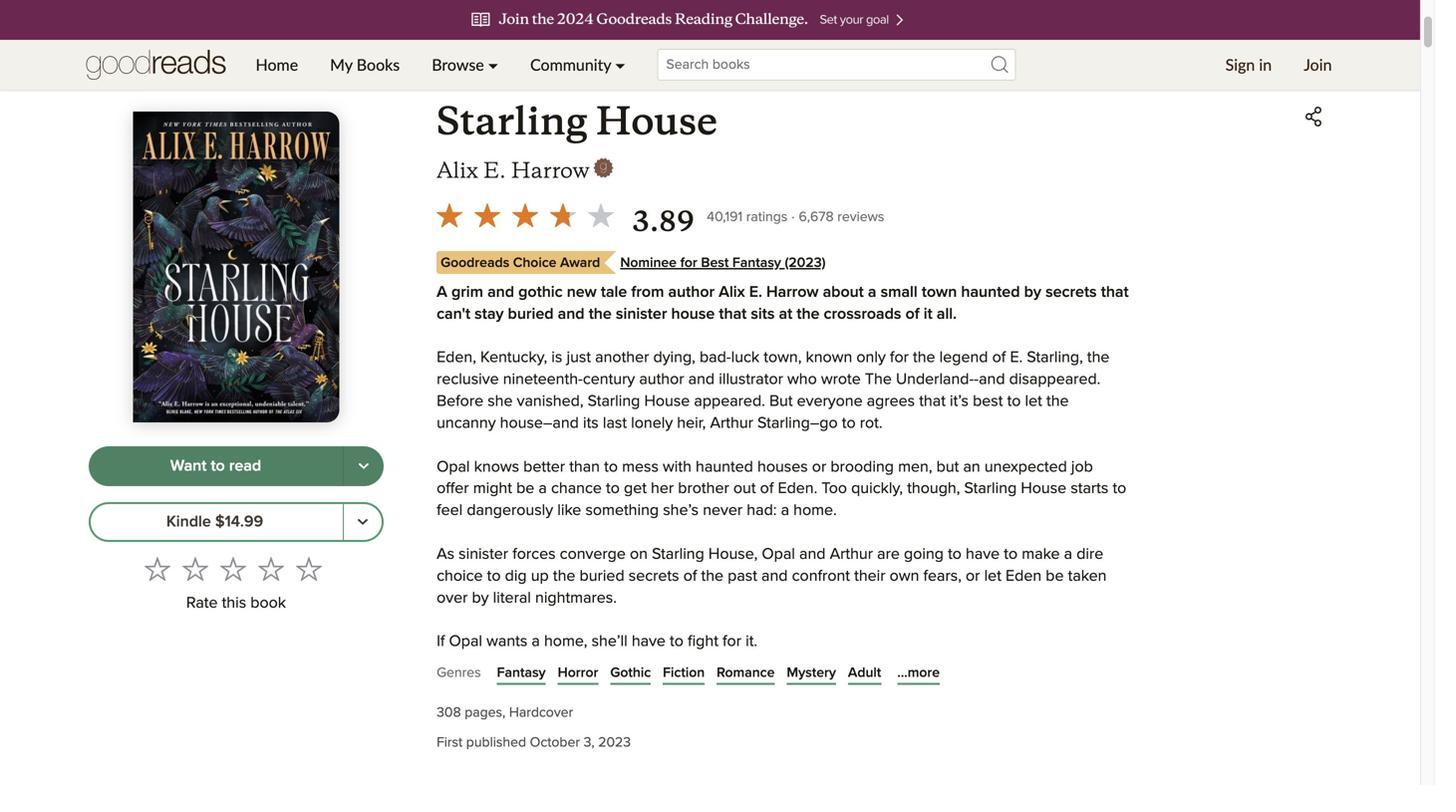 Task type: describe. For each thing, give the bounding box(es) containing it.
▾ for browse ▾
[[488, 55, 498, 74]]

a right the had:
[[781, 503, 790, 519]]

book
[[251, 596, 286, 611]]

my
[[330, 55, 353, 74]]

and up "confront"
[[799, 547, 826, 563]]

best
[[973, 394, 1003, 410]]

the right the up
[[553, 569, 576, 585]]

a right wants
[[532, 634, 540, 650]]

by inside as sinister forces converge on starling house, opal and arthur are going to have to make a dire choice to dig up the buried secrets of the past and confront their own fears, or let eden be taken over by literal nightmares.
[[472, 590, 489, 606]]

chance
[[551, 481, 602, 497]]

the up the 'underland-'
[[913, 350, 936, 366]]

who
[[788, 372, 817, 388]]

arthur inside as sinister forces converge on starling house, opal and arthur are going to have to make a dire choice to dig up the buried secrets of the past and confront their own fears, or let eden be taken over by literal nightmares.
[[830, 547, 873, 563]]

small
[[881, 285, 918, 301]]

to left get
[[606, 481, 620, 497]]

own
[[890, 569, 920, 585]]

genres
[[437, 666, 481, 680]]

nominee for best fantasy (2023) link
[[620, 255, 826, 271]]

rating 0 out of 5 group
[[139, 550, 328, 588]]

sign in
[[1226, 55, 1272, 74]]

taken
[[1068, 569, 1107, 585]]

or inside as sinister forces converge on starling house, opal and arthur are going to have to make a dire choice to dig up the buried secrets of the past and confront their own fears, or let eden be taken over by literal nightmares.
[[966, 569, 980, 585]]

secrets inside a grim and gothic new tale from author alix e. harrow about a small town haunted by secrets that can't stay buried and the sinister house that sits at the crossroads of it all.
[[1046, 285, 1097, 301]]

0 vertical spatial harrow
[[511, 157, 590, 184]]

too
[[822, 481, 847, 497]]

starling house
[[437, 97, 718, 146]]

by inside a grim and gothic new tale from author alix e. harrow about a small town haunted by secrets that can't stay buried and the sinister house that sits at the crossroads of it all.
[[1024, 285, 1042, 301]]

reclusive
[[437, 372, 499, 388]]

mystery link
[[787, 664, 836, 684]]

with
[[663, 459, 692, 475]]

community ▾
[[530, 55, 626, 74]]

kentucky,
[[480, 350, 547, 366]]

and down bad-
[[689, 372, 715, 388]]

1 horizontal spatial for
[[723, 634, 742, 650]]

illustrator
[[719, 372, 783, 388]]

e. inside a grim and gothic new tale from author alix e. harrow about a small town haunted by secrets that can't stay buried and the sinister house that sits at the crossroads of it all.
[[749, 285, 762, 301]]

eden.
[[778, 481, 818, 497]]

kindle $14.99 link
[[89, 502, 344, 542]]

better
[[524, 459, 565, 475]]

starts
[[1071, 481, 1109, 497]]

starling―go
[[758, 416, 838, 432]]

starling inside as sinister forces converge on starling house, opal and arthur are going to have to make a dire choice to dig up the buried secrets of the past and confront their own fears, or let eden be taken over by literal nightmares.
[[652, 547, 705, 563]]

century
[[583, 372, 635, 388]]

sinister inside a grim and gothic new tale from author alix e. harrow about a small town haunted by secrets that can't stay buried and the sinister house that sits at the crossroads of it all.
[[616, 306, 667, 322]]

up
[[531, 569, 549, 585]]

heir,
[[677, 416, 706, 432]]

to up "eden"
[[1004, 547, 1018, 563]]

of inside opal knows better than to mess with haunted houses or brooding men, but an unexpected job offer might be a chance to get her brother out of eden. too quickly, though, starling house starts to feel dangerously like something she's never had: a home.
[[760, 481, 774, 497]]

(2023)
[[785, 256, 826, 270]]

rot.
[[860, 416, 883, 432]]

rate 5 out of 5 image
[[296, 556, 322, 582]]

my books
[[330, 55, 400, 74]]

40,191 ratings and 6,678 reviews figure
[[707, 204, 885, 228]]

alix e. harrow link
[[437, 157, 614, 184]]

award
[[560, 256, 600, 270]]

to right the best
[[1007, 394, 1021, 410]]

october
[[530, 736, 580, 750]]

eden, kentucky, is just another dying, bad-luck town, known only for the legend of e. starling, the reclusive nineteenth-century author and illustrator who wrote the underland--and disappeared. before she vanished, starling house appeared. but everyone agrees that it's best to let the uncanny house―and its last lonely heir, arthur starling―go to rot.
[[437, 350, 1110, 432]]

308 pages, hardcover
[[437, 706, 573, 720]]

to right starts
[[1113, 481, 1127, 497]]

sits
[[751, 306, 775, 322]]

ratings
[[746, 210, 788, 224]]

is
[[552, 350, 563, 366]]

or inside opal knows better than to mess with haunted houses or brooding men, but an unexpected job offer might be a chance to get her brother out of eden. too quickly, though, starling house starts to feel dangerously like something she's never had: a home.
[[812, 459, 827, 475]]

community ▾ link
[[514, 40, 642, 90]]

and down new
[[558, 306, 585, 322]]

house inside eden, kentucky, is just another dying, bad-luck town, known only for the legend of e. starling, the reclusive nineteenth-century author and illustrator who wrote the underland--and disappeared. before she vanished, starling house appeared. but everyone agrees that it's best to let the uncanny house―and its last lonely heir, arthur starling―go to rot.
[[644, 394, 690, 410]]

crossroads
[[824, 306, 902, 322]]

6,678 reviews
[[799, 210, 885, 224]]

and right past
[[762, 569, 788, 585]]

goodreads author image
[[594, 158, 614, 178]]

the down tale
[[589, 306, 612, 322]]

reviews
[[838, 210, 885, 224]]

at
[[779, 306, 793, 322]]

▾ for community ▾
[[615, 55, 626, 74]]

wrote
[[821, 372, 861, 388]]

job
[[1072, 459, 1093, 475]]

buried inside as sinister forces converge on starling house, opal and arthur are going to have to make a dire choice to dig up the buried secrets of the past and confront their own fears, or let eden be taken over by literal nightmares.
[[580, 569, 625, 585]]

0 horizontal spatial for
[[680, 256, 698, 270]]

tale
[[601, 285, 627, 301]]

alix e. harrow
[[437, 157, 590, 184]]

to up fears,
[[948, 547, 962, 563]]

rate this book element
[[89, 550, 384, 619]]

as
[[437, 547, 455, 563]]

fears,
[[924, 569, 962, 585]]

something
[[586, 503, 659, 519]]

another
[[595, 350, 649, 366]]

want to read button
[[89, 447, 344, 486]]

appeared.
[[694, 394, 765, 410]]

browse ▾
[[432, 55, 498, 74]]

men,
[[898, 459, 933, 475]]

romance
[[717, 667, 775, 680]]

to inside want to read button
[[211, 458, 225, 474]]

home
[[256, 55, 298, 74]]

town,
[[764, 350, 802, 366]]

its
[[583, 416, 599, 432]]

want to read
[[170, 458, 261, 474]]

disappeared.
[[1010, 372, 1101, 388]]

0 horizontal spatial that
[[719, 306, 747, 322]]

0 horizontal spatial alix
[[437, 157, 478, 184]]

advertisement region
[[227, 0, 1194, 63]]

she'll
[[592, 634, 628, 650]]

home.
[[794, 503, 837, 519]]

in
[[1259, 55, 1272, 74]]

e. inside eden, kentucky, is just another dying, bad-luck town, known only for the legend of e. starling, the reclusive nineteenth-century author and illustrator who wrote the underland--and disappeared. before she vanished, starling house appeared. but everyone agrees that it's best to let the uncanny house―and its last lonely heir, arthur starling―go to rot.
[[1010, 350, 1023, 366]]

sign in link
[[1210, 40, 1288, 90]]

dig
[[505, 569, 527, 585]]

brooding
[[831, 459, 894, 475]]

a down better
[[539, 481, 547, 497]]

opal knows better than to mess with haunted houses or brooding men, but an unexpected job offer might be a chance to get her brother out of eden. too quickly, though, starling house starts to feel dangerously like something she's never had: a home.
[[437, 459, 1127, 519]]

town
[[922, 285, 957, 301]]

underland-
[[896, 372, 974, 388]]

grim
[[452, 285, 483, 301]]

40,191
[[707, 210, 743, 224]]

nominee for best fantasy (2023)
[[620, 256, 826, 270]]

author inside eden, kentucky, is just another dying, bad-luck town, known only for the legend of e. starling, the reclusive nineteenth-century author and illustrator who wrote the underland--and disappeared. before she vanished, starling house appeared. but everyone agrees that it's best to let the uncanny house―and its last lonely heir, arthur starling―go to rot.
[[639, 372, 684, 388]]

kindle
[[166, 514, 211, 530]]

opal inside opal knows better than to mess with haunted houses or brooding men, but an unexpected job offer might be a chance to get her brother out of eden. too quickly, though, starling house starts to feel dangerously like something she's never had: a home.
[[437, 459, 470, 475]]

dire
[[1077, 547, 1104, 563]]

harrow inside a grim and gothic new tale from author alix e. harrow about a small town haunted by secrets that can't stay buried and the sinister house that sits at the crossroads of it all.
[[767, 285, 819, 301]]

starling inside opal knows better than to mess with haunted houses or brooding men, but an unexpected job offer might be a chance to get her brother out of eden. too quickly, though, starling house starts to feel dangerously like something she's never had: a home.
[[964, 481, 1017, 497]]

book title: starling house element
[[437, 97, 718, 146]]

house―and
[[500, 416, 579, 432]]

...more
[[898, 666, 940, 680]]

40,191 ratings
[[707, 210, 788, 224]]

she
[[488, 394, 513, 410]]

2023
[[598, 736, 631, 750]]

dying,
[[653, 350, 696, 366]]

rate 3 out of 5 image
[[220, 556, 246, 582]]

3,
[[584, 736, 595, 750]]



Task type: vqa. For each thing, say whether or not it's contained in the screenshot.
the rightmost 'Fantasy'
yes



Task type: locate. For each thing, give the bounding box(es) containing it.
fantasy inside top genres for this book element
[[497, 667, 546, 680]]

a
[[868, 285, 877, 301], [539, 481, 547, 497], [781, 503, 790, 519], [1064, 547, 1073, 563], [532, 634, 540, 650]]

secrets up the 'starling,'
[[1046, 285, 1097, 301]]

browse ▾ link
[[416, 40, 514, 90]]

1 horizontal spatial e.
[[749, 285, 762, 301]]

author down dying,
[[639, 372, 684, 388]]

rate
[[186, 596, 218, 611]]

than
[[569, 459, 600, 475]]

0 horizontal spatial or
[[812, 459, 827, 475]]

1 vertical spatial that
[[719, 306, 747, 322]]

lonely
[[631, 416, 673, 432]]

home,
[[544, 634, 588, 650]]

1 horizontal spatial by
[[1024, 285, 1042, 301]]

alix down "nominee for best fantasy (2023)"
[[719, 285, 745, 301]]

buried down the converge
[[580, 569, 625, 585]]

for left best
[[680, 256, 698, 270]]

sinister up "choice"
[[459, 547, 508, 563]]

luck
[[731, 350, 760, 366]]

sinister inside as sinister forces converge on starling house, opal and arthur are going to have to make a dire choice to dig up the buried secrets of the past and confront their own fears, or let eden be taken over by literal nightmares.
[[459, 547, 508, 563]]

Search by book title or ISBN text field
[[657, 49, 1016, 81]]

legend
[[940, 350, 988, 366]]

offer
[[437, 481, 469, 497]]

to right the than
[[604, 459, 618, 475]]

haunted right town at the right of the page
[[961, 285, 1020, 301]]

alix up 'rating 3.89 out of 5' image
[[437, 157, 478, 184]]

join goodreads' 2024 reading challenge image
[[0, 0, 1435, 40]]

adult link
[[848, 664, 881, 684]]

a inside a grim and gothic new tale from author alix e. harrow about a small town haunted by secrets that can't stay buried and the sinister house that sits at the crossroads of it all.
[[868, 285, 877, 301]]

fantasy right best
[[733, 256, 781, 270]]

0 vertical spatial or
[[812, 459, 827, 475]]

to left rot.
[[842, 416, 856, 432]]

arthur inside eden, kentucky, is just another dying, bad-luck town, known only for the legend of e. starling, the reclusive nineteenth-century author and illustrator who wrote the underland--and disappeared. before she vanished, starling house appeared. but everyone agrees that it's best to let the uncanny house―and its last lonely heir, arthur starling―go to rot.
[[710, 416, 754, 432]]

house up goodreads author image
[[596, 97, 718, 146]]

1 horizontal spatial ▾
[[615, 55, 626, 74]]

top genres for this book element
[[437, 661, 1332, 692]]

-
[[974, 372, 979, 388]]

an
[[963, 459, 981, 475]]

1 ▾ from the left
[[488, 55, 498, 74]]

1 horizontal spatial fantasy
[[733, 256, 781, 270]]

for inside eden, kentucky, is just another dying, bad-luck town, known only for the legend of e. starling, the reclusive nineteenth-century author and illustrator who wrote the underland--and disappeared. before she vanished, starling house appeared. but everyone agrees that it's best to let the uncanny house―and its last lonely heir, arthur starling―go to rot.
[[890, 350, 909, 366]]

starling right on
[[652, 547, 705, 563]]

stay
[[475, 306, 504, 322]]

6,678
[[799, 210, 834, 224]]

community
[[530, 55, 611, 74]]

starling up last at left bottom
[[588, 394, 640, 410]]

the down house, on the bottom of page
[[701, 569, 724, 585]]

0 horizontal spatial ▾
[[488, 55, 498, 74]]

join
[[1304, 55, 1332, 74]]

1 horizontal spatial harrow
[[767, 285, 819, 301]]

be down make
[[1046, 569, 1064, 585]]

2 ▾ from the left
[[615, 55, 626, 74]]

of left past
[[684, 569, 697, 585]]

everyone
[[797, 394, 863, 410]]

1 vertical spatial arthur
[[830, 547, 873, 563]]

1 horizontal spatial or
[[966, 569, 980, 585]]

e. up 'rating 3.89 out of 5' image
[[483, 157, 506, 184]]

1 horizontal spatial have
[[966, 547, 1000, 563]]

0 horizontal spatial haunted
[[696, 459, 753, 475]]

by
[[1024, 285, 1042, 301], [472, 590, 489, 606]]

1 vertical spatial have
[[632, 634, 666, 650]]

of inside as sinister forces converge on starling house, opal and arthur are going to have to make a dire choice to dig up the buried secrets of the past and confront their own fears, or let eden be taken over by literal nightmares.
[[684, 569, 697, 585]]

1 horizontal spatial arthur
[[830, 547, 873, 563]]

rate 2 out of 5 image
[[182, 556, 208, 582]]

bad-
[[700, 350, 731, 366]]

2 vertical spatial for
[[723, 634, 742, 650]]

0 vertical spatial have
[[966, 547, 1000, 563]]

and up the best
[[979, 372, 1005, 388]]

1 vertical spatial be
[[1046, 569, 1064, 585]]

2 vertical spatial house
[[1021, 481, 1067, 497]]

0 vertical spatial opal
[[437, 459, 470, 475]]

to left read
[[211, 458, 225, 474]]

or up the too
[[812, 459, 827, 475]]

have inside as sinister forces converge on starling house, opal and arthur are going to have to make a dire choice to dig up the buried secrets of the past and confront their own fears, or let eden be taken over by literal nightmares.
[[966, 547, 1000, 563]]

of right out
[[760, 481, 774, 497]]

2 horizontal spatial e.
[[1010, 350, 1023, 366]]

let down disappeared.
[[1025, 394, 1043, 410]]

have up gothic
[[632, 634, 666, 650]]

0 vertical spatial fantasy
[[733, 256, 781, 270]]

opal up offer
[[437, 459, 470, 475]]

secrets
[[1046, 285, 1097, 301], [629, 569, 679, 585]]

1 horizontal spatial be
[[1046, 569, 1064, 585]]

starling down an
[[964, 481, 1017, 497]]

over
[[437, 590, 468, 606]]

starling inside eden, kentucky, is just another dying, bad-luck town, known only for the legend of e. starling, the reclusive nineteenth-century author and illustrator who wrote the underland--and disappeared. before she vanished, starling house appeared. but everyone agrees that it's best to let the uncanny house―and its last lonely heir, arthur starling―go to rot.
[[588, 394, 640, 410]]

1 horizontal spatial that
[[919, 394, 946, 410]]

though,
[[907, 481, 960, 497]]

choice
[[513, 256, 557, 270]]

are
[[877, 547, 900, 563]]

by up the 'starling,'
[[1024, 285, 1042, 301]]

0 vertical spatial alix
[[437, 157, 478, 184]]

knows
[[474, 459, 519, 475]]

a left dire
[[1064, 547, 1073, 563]]

1 horizontal spatial alix
[[719, 285, 745, 301]]

2 vertical spatial e.
[[1010, 350, 1023, 366]]

0 vertical spatial for
[[680, 256, 698, 270]]

horror link
[[558, 664, 598, 684]]

rating 3.89 out of 5 image
[[431, 196, 620, 234]]

never
[[703, 503, 743, 519]]

as sinister forces converge on starling house, opal and arthur are going to have to make a dire choice to dig up the buried secrets of the past and confront their own fears, or let eden be taken over by literal nightmares.
[[437, 547, 1107, 606]]

for left it.
[[723, 634, 742, 650]]

1 horizontal spatial sinister
[[616, 306, 667, 322]]

let inside as sinister forces converge on starling house, opal and arthur are going to have to make a dire choice to dig up the buried secrets of the past and confront their own fears, or let eden be taken over by literal nightmares.
[[984, 569, 1002, 585]]

0 vertical spatial e.
[[483, 157, 506, 184]]

by right over
[[472, 590, 489, 606]]

1 vertical spatial for
[[890, 350, 909, 366]]

house,
[[709, 547, 758, 563]]

the
[[865, 372, 892, 388]]

or
[[812, 459, 827, 475], [966, 569, 980, 585]]

join link
[[1288, 40, 1348, 90]]

0 vertical spatial buried
[[508, 306, 554, 322]]

only
[[857, 350, 886, 366]]

horror
[[558, 667, 598, 680]]

buried down gothic
[[508, 306, 554, 322]]

1 vertical spatial harrow
[[767, 285, 819, 301]]

eden
[[1006, 569, 1042, 585]]

2 vertical spatial that
[[919, 394, 946, 410]]

had:
[[747, 503, 777, 519]]

opal right house, on the bottom of page
[[762, 547, 795, 563]]

1 vertical spatial buried
[[580, 569, 625, 585]]

past
[[728, 569, 758, 585]]

0 vertical spatial be
[[516, 481, 535, 497]]

3.89
[[632, 204, 695, 239]]

0 vertical spatial haunted
[[961, 285, 1020, 301]]

to left dig at left
[[487, 569, 501, 585]]

house inside opal knows better than to mess with haunted houses or brooding men, but an unexpected job offer might be a chance to get her brother out of eden. too quickly, though, starling house starts to feel dangerously like something she's never had: a home.
[[1021, 481, 1067, 497]]

a grim and gothic new tale from author alix e. harrow about a small town haunted by secrets that can't stay buried and the sinister house that sits at the crossroads of it all.
[[437, 285, 1129, 322]]

secrets down on
[[629, 569, 679, 585]]

rate 4 out of 5 image
[[258, 556, 284, 582]]

1 vertical spatial alix
[[719, 285, 745, 301]]

harrow up 'at'
[[767, 285, 819, 301]]

of inside a grim and gothic new tale from author alix e. harrow about a small town haunted by secrets that can't stay buried and the sinister house that sits at the crossroads of it all.
[[906, 306, 920, 322]]

the down disappeared.
[[1047, 394, 1069, 410]]

arthur up their
[[830, 547, 873, 563]]

choice
[[437, 569, 483, 585]]

first published october 3, 2023
[[437, 736, 631, 750]]

a inside as sinister forces converge on starling house, opal and arthur are going to have to make a dire choice to dig up the buried secrets of the past and confront their own fears, or let eden be taken over by literal nightmares.
[[1064, 547, 1073, 563]]

forces
[[513, 547, 556, 563]]

be inside as sinister forces converge on starling house, opal and arthur are going to have to make a dire choice to dig up the buried secrets of the past and confront their own fears, or let eden be taken over by literal nightmares.
[[1046, 569, 1064, 585]]

0 horizontal spatial be
[[516, 481, 535, 497]]

their
[[854, 569, 886, 585]]

that inside eden, kentucky, is just another dying, bad-luck town, known only for the legend of e. starling, the reclusive nineteenth-century author and illustrator who wrote the underland--and disappeared. before she vanished, starling house appeared. but everyone agrees that it's best to let the uncanny house―and its last lonely heir, arthur starling―go to rot.
[[919, 394, 946, 410]]

0 horizontal spatial buried
[[508, 306, 554, 322]]

let left "eden"
[[984, 569, 1002, 585]]

of inside eden, kentucky, is just another dying, bad-luck town, known only for the legend of e. starling, the reclusive nineteenth-century author and illustrator who wrote the underland--and disappeared. before she vanished, starling house appeared. but everyone agrees that it's best to let the uncanny house―and its last lonely heir, arthur starling―go to rot.
[[993, 350, 1006, 366]]

and up 'stay'
[[488, 285, 514, 301]]

2 horizontal spatial for
[[890, 350, 909, 366]]

buried inside a grim and gothic new tale from author alix e. harrow about a small town haunted by secrets that can't stay buried and the sinister house that sits at the crossroads of it all.
[[508, 306, 554, 322]]

or right fears,
[[966, 569, 980, 585]]

opal right the if
[[449, 634, 482, 650]]

opal inside as sinister forces converge on starling house, opal and arthur are going to have to make a dire choice to dig up the buried secrets of the past and confront their own fears, or let eden be taken over by literal nightmares.
[[762, 547, 795, 563]]

1 vertical spatial let
[[984, 569, 1002, 585]]

fantasy
[[733, 256, 781, 270], [497, 667, 546, 680]]

1 vertical spatial house
[[644, 394, 690, 410]]

...more button
[[898, 663, 940, 684]]

have left make
[[966, 547, 1000, 563]]

average rating of 3.89 stars. figure
[[431, 196, 707, 240]]

0 vertical spatial secrets
[[1046, 285, 1097, 301]]

house up "lonely"
[[644, 394, 690, 410]]

unexpected
[[985, 459, 1067, 475]]

0 horizontal spatial secrets
[[629, 569, 679, 585]]

fantasy link
[[497, 664, 546, 684]]

get
[[624, 481, 647, 497]]

just
[[567, 350, 591, 366]]

$14.99
[[215, 514, 263, 530]]

have
[[966, 547, 1000, 563], [632, 634, 666, 650]]

0 horizontal spatial harrow
[[511, 157, 590, 184]]

secrets inside as sinister forces converge on starling house, opal and arthur are going to have to make a dire choice to dig up the buried secrets of the past and confront their own fears, or let eden be taken over by literal nightmares.
[[629, 569, 679, 585]]

1 vertical spatial author
[[639, 372, 684, 388]]

rate 1 out of 5 image
[[145, 556, 170, 582]]

1 horizontal spatial haunted
[[961, 285, 1020, 301]]

1 horizontal spatial let
[[1025, 394, 1043, 410]]

0 horizontal spatial e.
[[483, 157, 506, 184]]

0 horizontal spatial let
[[984, 569, 1002, 585]]

converge
[[560, 547, 626, 563]]

1 horizontal spatial buried
[[580, 569, 625, 585]]

starling up alix e. harrow
[[437, 97, 587, 146]]

be up dangerously
[[516, 481, 535, 497]]

e. left the 'starling,'
[[1010, 350, 1023, 366]]

1 vertical spatial fantasy
[[497, 667, 546, 680]]

0 horizontal spatial arthur
[[710, 416, 754, 432]]

the right 'at'
[[797, 306, 820, 322]]

0 horizontal spatial fantasy
[[497, 667, 546, 680]]

harrow up average rating of 3.89 stars. figure
[[511, 157, 590, 184]]

out
[[734, 481, 756, 497]]

1 horizontal spatial secrets
[[1046, 285, 1097, 301]]

1 vertical spatial opal
[[762, 547, 795, 563]]

let inside eden, kentucky, is just another dying, bad-luck town, known only for the legend of e. starling, the reclusive nineteenth-century author and illustrator who wrote the underland--and disappeared. before she vanished, starling house appeared. but everyone agrees that it's best to let the uncanny house―and its last lonely heir, arthur starling―go to rot.
[[1025, 394, 1043, 410]]

1 vertical spatial secrets
[[629, 569, 679, 585]]

arthur down the appeared.
[[710, 416, 754, 432]]

▾ right community
[[615, 55, 626, 74]]

1 vertical spatial e.
[[749, 285, 762, 301]]

fantasy down wants
[[497, 667, 546, 680]]

buried
[[508, 306, 554, 322], [580, 569, 625, 585]]

0 horizontal spatial have
[[632, 634, 666, 650]]

1 vertical spatial sinister
[[459, 547, 508, 563]]

haunted inside opal knows better than to mess with haunted houses or brooding men, but an unexpected job offer might be a chance to get her brother out of eden. too quickly, though, starling house starts to feel dangerously like something she's never had: a home.
[[696, 459, 753, 475]]

2 horizontal spatial that
[[1101, 285, 1129, 301]]

of right legend at the top of the page
[[993, 350, 1006, 366]]

1 vertical spatial or
[[966, 569, 980, 585]]

▾ right browse at the left
[[488, 55, 498, 74]]

published
[[466, 736, 526, 750]]

to
[[1007, 394, 1021, 410], [842, 416, 856, 432], [211, 458, 225, 474], [604, 459, 618, 475], [606, 481, 620, 497], [1113, 481, 1127, 497], [948, 547, 962, 563], [1004, 547, 1018, 563], [487, 569, 501, 585], [670, 634, 684, 650]]

None search field
[[642, 49, 1032, 81]]

0 vertical spatial that
[[1101, 285, 1129, 301]]

to left fight
[[670, 634, 684, 650]]

1 vertical spatial by
[[472, 590, 489, 606]]

haunted inside a grim and gothic new tale from author alix e. harrow about a small town haunted by secrets that can't stay buried and the sinister house that sits at the crossroads of it all.
[[961, 285, 1020, 301]]

from
[[631, 285, 664, 301]]

feel
[[437, 503, 463, 519]]

0 horizontal spatial sinister
[[459, 547, 508, 563]]

2 vertical spatial opal
[[449, 634, 482, 650]]

home image
[[86, 40, 226, 90]]

fiction link
[[663, 664, 705, 684]]

alix inside a grim and gothic new tale from author alix e. harrow about a small town haunted by secrets that can't stay buried and the sinister house that sits at the crossroads of it all.
[[719, 285, 745, 301]]

the right the 'starling,'
[[1087, 350, 1110, 366]]

a up crossroads
[[868, 285, 877, 301]]

0 vertical spatial let
[[1025, 394, 1043, 410]]

last
[[603, 416, 627, 432]]

before
[[437, 394, 484, 410]]

of left it
[[906, 306, 920, 322]]

house down unexpected
[[1021, 481, 1067, 497]]

0 vertical spatial by
[[1024, 285, 1042, 301]]

if opal wants a home, she'll have to fight for it.
[[437, 634, 758, 650]]

1 vertical spatial haunted
[[696, 459, 753, 475]]

author up house on the left
[[668, 285, 715, 301]]

uncanny
[[437, 416, 496, 432]]

nineteenth-
[[503, 372, 583, 388]]

author inside a grim and gothic new tale from author alix e. harrow about a small town haunted by secrets that can't stay buried and the sinister house that sits at the crossroads of it all.
[[668, 285, 715, 301]]

sinister down "from"
[[616, 306, 667, 322]]

haunted up out
[[696, 459, 753, 475]]

0 vertical spatial sinister
[[616, 306, 667, 322]]

0 vertical spatial arthur
[[710, 416, 754, 432]]

starling,
[[1027, 350, 1083, 366]]

e.
[[483, 157, 506, 184], [749, 285, 762, 301], [1010, 350, 1023, 366]]

best
[[701, 256, 729, 270]]

be inside opal knows better than to mess with haunted houses or brooding men, but an unexpected job offer might be a chance to get her brother out of eden. too quickly, though, starling house starts to feel dangerously like something she's never had: a home.
[[516, 481, 535, 497]]

opal
[[437, 459, 470, 475], [762, 547, 795, 563], [449, 634, 482, 650]]

for right only
[[890, 350, 909, 366]]

e. up sits
[[749, 285, 762, 301]]

wants
[[487, 634, 528, 650]]

books
[[357, 55, 400, 74]]

0 vertical spatial author
[[668, 285, 715, 301]]

0 horizontal spatial by
[[472, 590, 489, 606]]

0 vertical spatial house
[[596, 97, 718, 146]]



